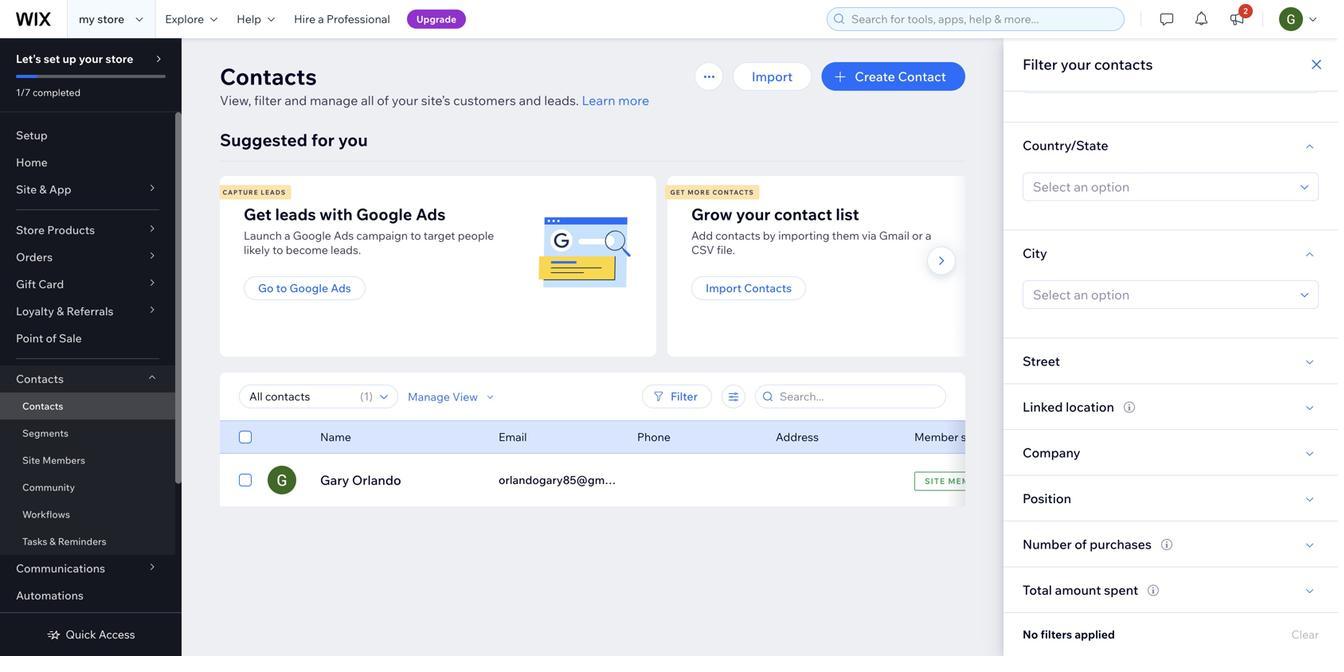 Task type: describe. For each thing, give the bounding box(es) containing it.
my
[[79, 12, 95, 26]]

communications
[[16, 561, 105, 575]]

app
[[49, 182, 71, 196]]

go
[[258, 281, 274, 295]]

your inside sidebar element
[[79, 52, 103, 66]]

manage
[[408, 390, 450, 404]]

google inside go to google ads button
[[290, 281, 328, 295]]

contacts up the segments
[[22, 400, 63, 412]]

& for loyalty
[[57, 304, 64, 318]]

csv
[[691, 243, 714, 257]]

upgrade
[[416, 13, 456, 25]]

up
[[63, 52, 76, 66]]

you
[[338, 129, 368, 151]]

capture leads
[[223, 188, 286, 196]]

go to google ads button
[[244, 276, 365, 300]]

add
[[691, 229, 713, 243]]

grow your contact list add contacts by importing them via gmail or a csv file.
[[691, 204, 931, 257]]

contacts inside contacts view, filter and manage all of your site's customers and leads. learn more
[[220, 63, 317, 90]]

become
[[286, 243, 328, 257]]

point of sale link
[[0, 325, 175, 352]]

access
[[99, 628, 135, 642]]

location
[[1066, 399, 1114, 415]]

2 button
[[1219, 0, 1254, 38]]

automations link
[[0, 582, 175, 609]]

by
[[763, 229, 776, 243]]

0 vertical spatial to
[[410, 229, 421, 243]]

select an option field for city
[[1028, 281, 1296, 308]]

suggested
[[220, 129, 308, 151]]

loyalty
[[16, 304, 54, 318]]

setup link
[[0, 122, 175, 149]]

tasks
[[22, 536, 47, 548]]

professional
[[327, 12, 390, 26]]

1 and from the left
[[284, 92, 307, 108]]

contacts view, filter and manage all of your site's customers and leads. learn more
[[220, 63, 649, 108]]

capture
[[223, 188, 259, 196]]

them
[[832, 229, 859, 243]]

create contact
[[855, 68, 946, 84]]

contacts
[[713, 188, 754, 196]]

0 vertical spatial google
[[356, 204, 412, 224]]

import button
[[733, 62, 812, 91]]

no
[[1023, 628, 1038, 642]]

community
[[22, 481, 75, 493]]

import for import contacts
[[706, 281, 742, 295]]

my store
[[79, 12, 124, 26]]

linked location
[[1023, 399, 1114, 415]]

import contacts
[[706, 281, 792, 295]]

store products button
[[0, 217, 175, 244]]

& for tasks
[[49, 536, 56, 548]]

gmail
[[879, 229, 910, 243]]

get
[[670, 188, 685, 196]]

segments link
[[0, 420, 175, 447]]

communications button
[[0, 555, 175, 582]]

reminders
[[58, 536, 106, 548]]

store
[[16, 223, 45, 237]]

point of sale
[[16, 331, 82, 345]]

members
[[42, 454, 85, 466]]

)
[[369, 389, 373, 403]]

(
[[360, 389, 364, 403]]

gift card button
[[0, 271, 175, 298]]

launch
[[244, 229, 282, 243]]

linked
[[1023, 399, 1063, 415]]

total amount spent
[[1023, 582, 1138, 598]]

select an option field for country/state
[[1028, 173, 1296, 200]]

orders
[[16, 250, 53, 264]]

grow
[[691, 204, 732, 224]]

suggested for you
[[220, 129, 368, 151]]

site for site & app
[[16, 182, 37, 196]]

site & app button
[[0, 176, 175, 203]]

site's
[[421, 92, 450, 108]]

gift
[[16, 277, 36, 291]]

1 horizontal spatial a
[[318, 12, 324, 26]]

your inside grow your contact list add contacts by importing them via gmail or a csv file.
[[736, 204, 771, 224]]

site members link
[[0, 447, 175, 474]]

hire a professional link
[[284, 0, 400, 38]]

1 select an option field from the top
[[1028, 65, 1296, 92]]

orlandogary85@gmail.com
[[499, 473, 642, 487]]

Search for tools, apps, help & more... field
[[847, 8, 1119, 30]]

number of purchases
[[1023, 536, 1152, 552]]

leads. inside get leads with google ads launch a google ads campaign to target people likely to become leads.
[[331, 243, 361, 257]]

manage
[[310, 92, 358, 108]]

amount
[[1055, 582, 1101, 598]]

card
[[38, 277, 64, 291]]

1 vertical spatial ads
[[334, 229, 354, 243]]

set
[[44, 52, 60, 66]]

filter for filter
[[671, 389, 698, 403]]

gary orlando
[[320, 472, 401, 488]]

phone
[[637, 430, 671, 444]]

filter your contacts
[[1023, 55, 1153, 73]]

spent
[[1104, 582, 1138, 598]]



Task type: vqa. For each thing, say whether or not it's contained in the screenshot.
the left contacts
yes



Task type: locate. For each thing, give the bounding box(es) containing it.
sale
[[59, 331, 82, 345]]

position
[[1023, 490, 1071, 506]]

store products
[[16, 223, 95, 237]]

point
[[16, 331, 43, 345]]

to down launch at the left
[[272, 243, 283, 257]]

0 horizontal spatial contacts
[[715, 229, 760, 243]]

help
[[237, 12, 261, 26]]

purchases
[[1090, 536, 1152, 552]]

0 horizontal spatial leads.
[[331, 243, 361, 257]]

Search... field
[[775, 385, 941, 408]]

gary orlando image
[[268, 466, 296, 495]]

ads up target
[[416, 204, 446, 224]]

a inside get leads with google ads launch a google ads campaign to target people likely to become leads.
[[284, 229, 290, 243]]

google up "campaign"
[[356, 204, 412, 224]]

create
[[855, 68, 895, 84]]

1 horizontal spatial and
[[519, 92, 541, 108]]

site down the member status
[[925, 476, 945, 486]]

leads. inside contacts view, filter and manage all of your site's customers and leads. learn more
[[544, 92, 579, 108]]

3 select an option field from the top
[[1028, 281, 1296, 308]]

no filters applied
[[1023, 628, 1115, 642]]

1 vertical spatial &
[[57, 304, 64, 318]]

1 vertical spatial of
[[46, 331, 56, 345]]

and right 'customers'
[[519, 92, 541, 108]]

& right tasks
[[49, 536, 56, 548]]

home link
[[0, 149, 175, 176]]

0 vertical spatial &
[[39, 182, 47, 196]]

contacts inside dropdown button
[[16, 372, 64, 386]]

manage view
[[408, 390, 478, 404]]

1
[[364, 389, 369, 403]]

member down status
[[948, 476, 988, 486]]

to inside button
[[276, 281, 287, 295]]

filter for filter your contacts
[[1023, 55, 1057, 73]]

& for site
[[39, 182, 47, 196]]

a right or
[[925, 229, 931, 243]]

1 vertical spatial member
[[948, 476, 988, 486]]

tasks & reminders link
[[0, 528, 175, 555]]

1/7 completed
[[16, 86, 81, 98]]

workflows
[[22, 509, 70, 520]]

number
[[1023, 536, 1072, 552]]

quick
[[66, 628, 96, 642]]

orlando
[[352, 472, 401, 488]]

importing
[[778, 229, 830, 243]]

1 vertical spatial contacts
[[715, 229, 760, 243]]

& right loyalty
[[57, 304, 64, 318]]

1 vertical spatial leads.
[[331, 243, 361, 257]]

sidebar element
[[0, 38, 182, 656]]

1 horizontal spatial leads.
[[544, 92, 579, 108]]

of inside contacts view, filter and manage all of your site's customers and leads. learn more
[[377, 92, 389, 108]]

your inside contacts view, filter and manage all of your site's customers and leads. learn more
[[392, 92, 418, 108]]

more
[[688, 188, 710, 196]]

of left sale
[[46, 331, 56, 345]]

get
[[244, 204, 272, 224]]

1 horizontal spatial filter
[[1023, 55, 1057, 73]]

2 horizontal spatial of
[[1075, 536, 1087, 552]]

filters
[[1041, 628, 1072, 642]]

2 vertical spatial site
[[925, 476, 945, 486]]

target
[[424, 229, 455, 243]]

site for site members
[[22, 454, 40, 466]]

of right all
[[377, 92, 389, 108]]

1 horizontal spatial import
[[752, 68, 793, 84]]

site down the segments
[[22, 454, 40, 466]]

and
[[284, 92, 307, 108], [519, 92, 541, 108]]

a right hire at the left top of the page
[[318, 12, 324, 26]]

company
[[1023, 445, 1080, 461]]

store right my
[[97, 12, 124, 26]]

site down 'home'
[[16, 182, 37, 196]]

and right 'filter'
[[284, 92, 307, 108]]

0 horizontal spatial &
[[39, 182, 47, 196]]

import inside list
[[706, 281, 742, 295]]

contacts
[[1094, 55, 1153, 73], [715, 229, 760, 243]]

0 vertical spatial leads.
[[544, 92, 579, 108]]

orders button
[[0, 244, 175, 271]]

2 and from the left
[[519, 92, 541, 108]]

store inside sidebar element
[[105, 52, 133, 66]]

view,
[[220, 92, 251, 108]]

leads. down with
[[331, 243, 361, 257]]

ads down with
[[334, 229, 354, 243]]

address
[[776, 430, 819, 444]]

segments
[[22, 427, 69, 439]]

of inside point of sale link
[[46, 331, 56, 345]]

people
[[458, 229, 494, 243]]

for
[[311, 129, 335, 151]]

import
[[752, 68, 793, 84], [706, 281, 742, 295]]

completed
[[33, 86, 81, 98]]

file.
[[717, 243, 735, 257]]

campaign
[[356, 229, 408, 243]]

None checkbox
[[239, 428, 252, 447]]

1 vertical spatial import
[[706, 281, 742, 295]]

of right number
[[1075, 536, 1087, 552]]

of for point of sale
[[46, 331, 56, 345]]

email
[[499, 430, 527, 444]]

import contacts button
[[691, 276, 806, 300]]

create contact button
[[821, 62, 965, 91]]

google up become
[[293, 229, 331, 243]]

2 vertical spatial to
[[276, 281, 287, 295]]

1 vertical spatial store
[[105, 52, 133, 66]]

0 vertical spatial import
[[752, 68, 793, 84]]

hire a professional
[[294, 12, 390, 26]]

ads down get leads with google ads launch a google ads campaign to target people likely to become leads.
[[331, 281, 351, 295]]

go to google ads
[[258, 281, 351, 295]]

your
[[79, 52, 103, 66], [1061, 55, 1091, 73], [392, 92, 418, 108], [736, 204, 771, 224]]

learn
[[582, 92, 615, 108]]

a down leads
[[284, 229, 290, 243]]

import for import
[[752, 68, 793, 84]]

1/7
[[16, 86, 30, 98]]

Select an option field
[[1028, 65, 1296, 92], [1028, 173, 1296, 200], [1028, 281, 1296, 308]]

0 vertical spatial member
[[914, 430, 959, 444]]

automations
[[16, 589, 84, 603]]

contact
[[898, 68, 946, 84]]

or
[[912, 229, 923, 243]]

& left app
[[39, 182, 47, 196]]

0 horizontal spatial a
[[284, 229, 290, 243]]

customers
[[453, 92, 516, 108]]

a inside grow your contact list add contacts by importing them via gmail or a csv file.
[[925, 229, 931, 243]]

with
[[320, 204, 353, 224]]

2 vertical spatial select an option field
[[1028, 281, 1296, 308]]

contacts button
[[0, 366, 175, 393]]

1 vertical spatial to
[[272, 243, 283, 257]]

street
[[1023, 353, 1060, 369]]

( 1 )
[[360, 389, 373, 403]]

ads
[[416, 204, 446, 224], [334, 229, 354, 243], [331, 281, 351, 295]]

1 horizontal spatial &
[[49, 536, 56, 548]]

0 vertical spatial contacts
[[1094, 55, 1153, 73]]

workflows link
[[0, 501, 175, 528]]

upgrade button
[[407, 10, 466, 29]]

name
[[320, 430, 351, 444]]

leads
[[261, 188, 286, 196]]

None checkbox
[[239, 471, 252, 490]]

site inside 'link'
[[22, 454, 40, 466]]

0 vertical spatial filter
[[1023, 55, 1057, 73]]

quick access
[[66, 628, 135, 642]]

contacts inside grow your contact list add contacts by importing them via gmail or a csv file.
[[715, 229, 760, 243]]

contacts link
[[0, 393, 175, 420]]

1 vertical spatial google
[[293, 229, 331, 243]]

manage view button
[[408, 390, 497, 404]]

gift card
[[16, 277, 64, 291]]

0 horizontal spatial of
[[46, 331, 56, 345]]

contacts down by
[[744, 281, 792, 295]]

google down become
[[290, 281, 328, 295]]

0 horizontal spatial import
[[706, 281, 742, 295]]

0 vertical spatial store
[[97, 12, 124, 26]]

2 horizontal spatial &
[[57, 304, 64, 318]]

loyalty & referrals
[[16, 304, 114, 318]]

2 select an option field from the top
[[1028, 173, 1296, 200]]

likely
[[244, 243, 270, 257]]

to right the go
[[276, 281, 287, 295]]

0 vertical spatial of
[[377, 92, 389, 108]]

1 horizontal spatial of
[[377, 92, 389, 108]]

via
[[862, 229, 877, 243]]

leads.
[[544, 92, 579, 108], [331, 243, 361, 257]]

contacts up 'filter'
[[220, 63, 317, 90]]

1 vertical spatial site
[[22, 454, 40, 466]]

quick access button
[[46, 628, 135, 642]]

ads inside button
[[331, 281, 351, 295]]

filter inside "button"
[[671, 389, 698, 403]]

2 vertical spatial of
[[1075, 536, 1087, 552]]

1 vertical spatial select an option field
[[1028, 173, 1296, 200]]

0 horizontal spatial and
[[284, 92, 307, 108]]

to left target
[[410, 229, 421, 243]]

city
[[1023, 245, 1047, 261]]

member status
[[914, 430, 993, 444]]

Unsaved view field
[[245, 385, 355, 408]]

community link
[[0, 474, 175, 501]]

member left status
[[914, 430, 959, 444]]

1 horizontal spatial contacts
[[1094, 55, 1153, 73]]

0 horizontal spatial filter
[[671, 389, 698, 403]]

products
[[47, 223, 95, 237]]

0 vertical spatial site
[[16, 182, 37, 196]]

store
[[97, 12, 124, 26], [105, 52, 133, 66]]

filter
[[254, 92, 282, 108]]

2 horizontal spatial a
[[925, 229, 931, 243]]

of for number of purchases
[[1075, 536, 1087, 552]]

contacts inside button
[[744, 281, 792, 295]]

contacts down point of sale
[[16, 372, 64, 386]]

site member
[[925, 476, 988, 486]]

referrals
[[67, 304, 114, 318]]

filter
[[1023, 55, 1057, 73], [671, 389, 698, 403]]

let's
[[16, 52, 41, 66]]

list
[[217, 176, 1110, 357]]

contacts
[[220, 63, 317, 90], [744, 281, 792, 295], [16, 372, 64, 386], [22, 400, 63, 412]]

0 vertical spatial ads
[[416, 204, 446, 224]]

0 vertical spatial select an option field
[[1028, 65, 1296, 92]]

site for site member
[[925, 476, 945, 486]]

site & app
[[16, 182, 71, 196]]

site inside popup button
[[16, 182, 37, 196]]

2 vertical spatial &
[[49, 536, 56, 548]]

2 vertical spatial google
[[290, 281, 328, 295]]

gary
[[320, 472, 349, 488]]

2 vertical spatial ads
[[331, 281, 351, 295]]

filter button
[[642, 385, 712, 409]]

country/state
[[1023, 137, 1108, 153]]

list containing get leads with google ads
[[217, 176, 1110, 357]]

1 vertical spatial filter
[[671, 389, 698, 403]]

tasks & reminders
[[22, 536, 106, 548]]

store down my store
[[105, 52, 133, 66]]

leads. left learn at the top left
[[544, 92, 579, 108]]



